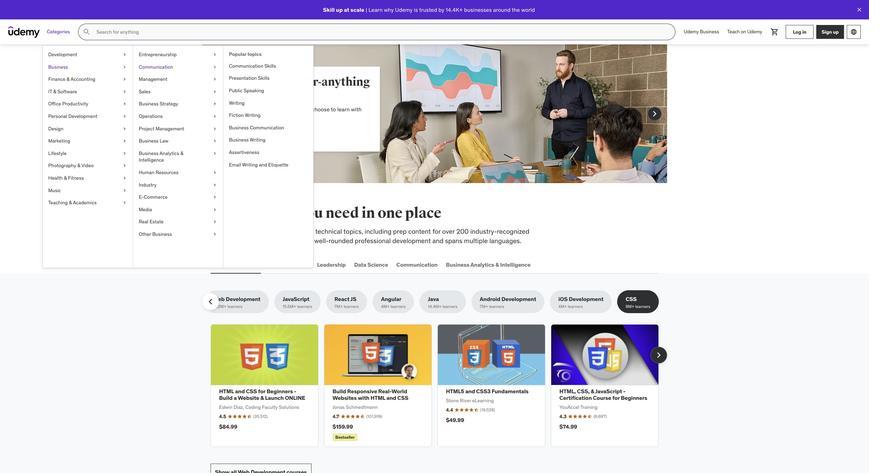 Task type: describe. For each thing, give the bounding box(es) containing it.
xsmall image for sales
[[212, 88, 218, 95]]

teaching
[[48, 200, 68, 206]]

0 vertical spatial in
[[803, 29, 807, 35]]

video
[[81, 163, 94, 169]]

0 vertical spatial management
[[139, 76, 168, 82]]

and inside email writing and etiquette link
[[259, 162, 267, 168]]

design link
[[43, 123, 133, 135]]

skill
[[323, 6, 335, 13]]

covering
[[211, 227, 237, 236]]

css,
[[578, 388, 590, 395]]

udemy inside build ready-for-anything teams see why leading organizations choose to learn with udemy business.
[[236, 114, 253, 121]]

communication inside the business communication link
[[250, 125, 284, 131]]

etiquette
[[268, 162, 289, 168]]

industry
[[139, 182, 157, 188]]

health & fitness link
[[43, 172, 133, 185]]

build for websites
[[333, 388, 346, 395]]

css inside the build responsive real-world websites with html and css
[[398, 395, 409, 402]]

& right teaching
[[69, 200, 72, 206]]

business for business law link
[[139, 138, 159, 144]]

music link
[[43, 185, 133, 197]]

productivity
[[62, 101, 88, 107]]

intelligence for business analytics & intelligence button
[[500, 261, 531, 268]]

xsmall image for business strategy
[[212, 101, 218, 108]]

communication link
[[133, 61, 223, 73]]

for inside "html, css, & javascript - certification course for beginners"
[[613, 395, 620, 402]]

see
[[236, 106, 245, 113]]

learners inside android development 7m+ learners
[[489, 304, 505, 309]]

html, css, & javascript - certification course for beginners link
[[560, 388, 648, 402]]

xsmall image for photography & video
[[122, 163, 127, 169]]

react js 7m+ learners
[[335, 296, 359, 309]]

previous image
[[205, 297, 216, 308]]

1 vertical spatial management
[[156, 126, 184, 132]]

previous image
[[209, 108, 220, 119]]

and inside html and css for beginners - build a website & launch online
[[235, 388, 245, 395]]

xsmall image for business law
[[212, 138, 218, 145]]

world
[[392, 388, 407, 395]]

content
[[409, 227, 431, 236]]

skills inside covering critical workplace skills to technical topics, including prep content for over 200 industry-recognized certifications, our catalog supports well-rounded professional development and spans multiple languages.
[[292, 227, 307, 236]]

presentation skills
[[229, 75, 270, 81]]

xsmall image for entrepreneurship
[[212, 51, 218, 58]]

scale
[[351, 6, 365, 13]]

lifestyle link
[[43, 147, 133, 160]]

communication inside communication skills 'link'
[[229, 63, 263, 69]]

photography & video
[[48, 163, 94, 169]]

speaking
[[244, 87, 264, 94]]

communication inside communication button
[[397, 261, 438, 268]]

sign up
[[822, 29, 839, 35]]

management link
[[133, 73, 223, 86]]

office
[[48, 101, 61, 107]]

prep
[[393, 227, 407, 236]]

css3
[[477, 388, 491, 395]]

& up the office
[[53, 88, 56, 95]]

business up the finance
[[48, 64, 68, 70]]

why for |
[[384, 6, 394, 13]]

carousel element containing build ready-for-anything teams
[[202, 44, 668, 183]]

xsmall image for project management
[[212, 126, 218, 132]]

12.2m+
[[213, 304, 227, 309]]

css inside html and css for beginners - build a website & launch online
[[246, 388, 257, 395]]

email
[[229, 162, 241, 168]]

topics
[[248, 51, 262, 57]]

close image
[[857, 6, 864, 13]]

it for it certifications
[[268, 261, 273, 268]]

development for android development 7m+ learners
[[502, 296, 537, 303]]

xsmall image for design
[[122, 126, 127, 132]]

personal development link
[[43, 110, 133, 123]]

personal development
[[48, 113, 97, 119]]

sign
[[822, 29, 833, 35]]

ready-
[[267, 75, 302, 89]]

css inside css 9m+ learners
[[626, 296, 637, 303]]

xsmall image for music
[[122, 187, 127, 194]]

development for web development
[[225, 261, 260, 268]]

javascript 15.5m+ learners
[[283, 296, 312, 309]]

shopping cart with 0 items image
[[771, 28, 779, 36]]

topic filters element
[[202, 291, 659, 314]]

project management link
[[133, 123, 223, 135]]

real-
[[379, 388, 392, 395]]

strategy
[[160, 101, 178, 107]]

teams
[[236, 89, 269, 103]]

learners inside javascript 15.5m+ learners
[[297, 304, 312, 309]]

lifestyle
[[48, 150, 67, 157]]

log
[[794, 29, 802, 35]]

14.4k+
[[446, 6, 463, 13]]

learners inside css 9m+ learners
[[636, 304, 651, 309]]

1 horizontal spatial the
[[512, 6, 520, 13]]

business communication
[[229, 125, 284, 131]]

xsmall image for development
[[122, 51, 127, 58]]

health
[[48, 175, 63, 181]]

skill up at scale | learn why udemy is trusted by 14.4k+ businesses around the world
[[323, 6, 535, 13]]

choose a language image
[[851, 28, 858, 35]]

learn
[[338, 106, 350, 113]]

web for web development 12.2m+ learners
[[213, 296, 225, 303]]

business left "teach"
[[700, 29, 720, 35]]

& right health
[[64, 175, 67, 181]]

writing inside writing "link"
[[229, 100, 245, 106]]

web development
[[212, 261, 260, 268]]

business.
[[254, 114, 278, 121]]

angular
[[381, 296, 402, 303]]

xsmall image for e-commerce
[[212, 194, 218, 201]]

build inside html and css for beginners - build a website & launch online
[[219, 395, 233, 402]]

xsmall image for management
[[212, 76, 218, 83]]

it & software
[[48, 88, 77, 95]]

presentation skills link
[[224, 72, 314, 85]]

teach on udemy link
[[724, 24, 767, 40]]

project
[[139, 126, 155, 132]]

teach on udemy
[[728, 29, 763, 35]]

14.4m+
[[428, 304, 442, 309]]

and inside the build responsive real-world websites with html and css
[[387, 395, 397, 402]]

html5 and css3 fundamentals
[[446, 388, 529, 395]]

xsmall image for lifestyle
[[122, 150, 127, 157]]

law
[[160, 138, 169, 144]]

project management
[[139, 126, 184, 132]]

next image
[[654, 350, 665, 361]]

fitness
[[68, 175, 84, 181]]

build responsive real-world websites with html and css link
[[333, 388, 409, 402]]

why for teams
[[247, 106, 256, 113]]

personal
[[48, 113, 67, 119]]

leading
[[258, 106, 276, 113]]

other business
[[139, 231, 172, 237]]

business strategy link
[[133, 98, 223, 110]]

xsmall image for other business
[[212, 231, 218, 238]]

industry link
[[133, 179, 223, 191]]

html inside html and css for beginners - build a website & launch online
[[219, 388, 234, 395]]

trusted
[[420, 6, 437, 13]]

it for it & software
[[48, 88, 52, 95]]

with inside build ready-for-anything teams see why leading organizations choose to learn with udemy business.
[[351, 106, 362, 113]]

1 horizontal spatial a
[[262, 131, 265, 138]]

Search for anything text field
[[95, 26, 667, 38]]

udemy business link
[[680, 24, 724, 40]]

fiction writing
[[229, 112, 261, 118]]

human resources link
[[133, 167, 223, 179]]

communication skills
[[229, 63, 276, 69]]

business down estate
[[152, 231, 172, 237]]

log in link
[[786, 25, 814, 39]]

xsmall image for teaching & academics
[[122, 200, 127, 206]]

all
[[211, 205, 231, 222]]

xsmall image for real estate
[[212, 219, 218, 226]]

xsmall image for business analytics & intelligence
[[212, 150, 218, 157]]

office productivity
[[48, 101, 88, 107]]

beginners inside html and css for beginners - build a website & launch online
[[267, 388, 293, 395]]

at
[[344, 6, 350, 13]]

and inside covering critical workplace skills to technical topics, including prep content for over 200 industry-recognized certifications, our catalog supports well-rounded professional development and spans multiple languages.
[[433, 237, 444, 245]]

business analytics & intelligence for business analytics & intelligence button
[[446, 261, 531, 268]]

certification
[[560, 395, 592, 402]]

world
[[522, 6, 535, 13]]

certifications
[[274, 261, 309, 268]]

website
[[238, 395, 259, 402]]

learners inside java 14.4m+ learners
[[443, 304, 458, 309]]

popular
[[229, 51, 247, 57]]

categories
[[47, 29, 70, 35]]

- inside html and css for beginners - build a website & launch online
[[294, 388, 297, 395]]

public speaking link
[[224, 85, 314, 97]]



Task type: locate. For each thing, give the bounding box(es) containing it.
xsmall image inside management link
[[212, 76, 218, 83]]

with right websites
[[358, 395, 370, 402]]

business down spans
[[446, 261, 470, 268]]

0 vertical spatial skills
[[258, 205, 296, 222]]

learners inside react js 7m+ learners
[[344, 304, 359, 309]]

0 horizontal spatial to
[[308, 227, 314, 236]]

carousel element
[[202, 44, 668, 183], [211, 325, 668, 448]]

1 horizontal spatial css
[[398, 395, 409, 402]]

html left website
[[219, 388, 234, 395]]

business for the business communication link
[[229, 125, 249, 131]]

css right real-
[[398, 395, 409, 402]]

assertiveness link
[[224, 147, 314, 159]]

development inside android development 7m+ learners
[[502, 296, 537, 303]]

build responsive real-world websites with html and css
[[333, 388, 409, 402]]

communication up request a demo on the left
[[250, 125, 284, 131]]

it & software link
[[43, 86, 133, 98]]

css left "launch" in the left of the page
[[246, 388, 257, 395]]

xsmall image inside business analytics & intelligence link
[[212, 150, 218, 157]]

1 horizontal spatial why
[[384, 6, 394, 13]]

in up including
[[362, 205, 375, 222]]

1 horizontal spatial analytics
[[471, 261, 495, 268]]

web down certifications,
[[212, 261, 224, 268]]

writing
[[229, 100, 245, 106], [245, 112, 261, 118], [250, 137, 266, 143], [242, 162, 258, 168]]

html inside the build responsive real-world websites with html and css
[[371, 395, 386, 402]]

1 horizontal spatial html
[[371, 395, 386, 402]]

real
[[139, 219, 148, 225]]

intelligence up the human on the top
[[139, 157, 164, 163]]

8 learners from the left
[[636, 304, 651, 309]]

xsmall image inside sales link
[[212, 88, 218, 95]]

in right log
[[803, 29, 807, 35]]

css 9m+ learners
[[626, 296, 651, 309]]

1 horizontal spatial 7m+
[[480, 304, 488, 309]]

on
[[741, 29, 747, 35]]

1 learners from the left
[[228, 304, 243, 309]]

0 horizontal spatial beginners
[[267, 388, 293, 395]]

udemy image
[[8, 26, 40, 38]]

development for ios development 4m+ learners
[[569, 296, 604, 303]]

1 7m+ from the left
[[335, 304, 343, 309]]

xsmall image inside business strategy 'link'
[[212, 101, 218, 108]]

business analytics & intelligence up human resources
[[139, 150, 184, 163]]

js
[[351, 296, 357, 303]]

learners inside ios development 4m+ learners
[[568, 304, 583, 309]]

science
[[368, 261, 388, 268]]

log in
[[794, 29, 807, 35]]

finance
[[48, 76, 65, 82]]

1 vertical spatial to
[[308, 227, 314, 236]]

xsmall image inside business law link
[[212, 138, 218, 145]]

xsmall image inside music link
[[122, 187, 127, 194]]

fiction writing link
[[224, 109, 314, 122]]

0 horizontal spatial why
[[247, 106, 256, 113]]

music
[[48, 187, 61, 194]]

& inside business analytics & intelligence
[[181, 150, 184, 157]]

office productivity link
[[43, 98, 133, 110]]

react
[[335, 296, 350, 303]]

& down languages.
[[496, 261, 499, 268]]

xsmall image for human resources
[[212, 169, 218, 176]]

xsmall image inside office productivity link
[[122, 101, 127, 108]]

xsmall image for communication
[[212, 64, 218, 71]]

for left over
[[433, 227, 441, 236]]

development down certifications,
[[225, 261, 260, 268]]

skills inside presentation skills link
[[258, 75, 270, 81]]

- inside "html, css, & javascript - certification course for beginners"
[[624, 388, 626, 395]]

e-commerce
[[139, 194, 168, 200]]

to inside build ready-for-anything teams see why leading organizations choose to learn with udemy business.
[[331, 106, 336, 113]]

1 - from the left
[[294, 388, 297, 395]]

|
[[366, 6, 367, 13]]

around
[[494, 6, 511, 13]]

0 horizontal spatial for
[[258, 388, 266, 395]]

3 learners from the left
[[344, 304, 359, 309]]

carousel element containing html and css for beginners - build a website & launch online
[[211, 325, 668, 448]]

communication down the popular topics
[[229, 63, 263, 69]]

0 vertical spatial javascript
[[283, 296, 310, 303]]

xsmall image
[[122, 51, 127, 58], [212, 51, 218, 58], [212, 76, 218, 83], [122, 88, 127, 95], [122, 101, 127, 108], [212, 101, 218, 108], [212, 113, 218, 120], [122, 126, 127, 132], [212, 138, 218, 145], [122, 150, 127, 157], [212, 150, 218, 157], [212, 169, 218, 176], [122, 187, 127, 194], [122, 200, 127, 206], [212, 206, 218, 213], [212, 231, 218, 238]]

categories button
[[43, 24, 74, 40]]

xsmall image inside health & fitness link
[[122, 175, 127, 182]]

the left world
[[512, 6, 520, 13]]

0 horizontal spatial up
[[336, 6, 343, 13]]

business analytics & intelligence for business analytics & intelligence link
[[139, 150, 184, 163]]

xsmall image inside teaching & academics link
[[122, 200, 127, 206]]

writing inside email writing and etiquette link
[[242, 162, 258, 168]]

1 vertical spatial skills
[[292, 227, 307, 236]]

e-
[[139, 194, 144, 200]]

commerce
[[144, 194, 168, 200]]

1 horizontal spatial for
[[433, 227, 441, 236]]

udemy
[[395, 6, 413, 13], [684, 29, 699, 35], [748, 29, 763, 35], [236, 114, 253, 121]]

business law link
[[133, 135, 223, 147]]

to up supports on the left of the page
[[308, 227, 314, 236]]

communication down development
[[397, 261, 438, 268]]

communication element
[[223, 46, 314, 268]]

communication button
[[395, 257, 439, 273]]

web for web development
[[212, 261, 224, 268]]

0 horizontal spatial html
[[219, 388, 234, 395]]

beginners right website
[[267, 388, 293, 395]]

1 horizontal spatial -
[[624, 388, 626, 395]]

development inside ios development 4m+ learners
[[569, 296, 604, 303]]

writing for email
[[242, 162, 258, 168]]

& down business law link
[[181, 150, 184, 157]]

a inside html and css for beginners - build a website & launch online
[[234, 395, 237, 402]]

javascript inside javascript 15.5m+ learners
[[283, 296, 310, 303]]

build ready-for-anything teams see why leading organizations choose to learn with udemy business.
[[236, 75, 370, 121]]

business for business strategy 'link'
[[139, 101, 159, 107]]

online
[[285, 395, 305, 402]]

1 vertical spatial analytics
[[471, 261, 495, 268]]

beginners
[[267, 388, 293, 395], [621, 395, 648, 402]]

public speaking
[[229, 87, 264, 94]]

0 horizontal spatial -
[[294, 388, 297, 395]]

1 horizontal spatial build
[[236, 75, 265, 89]]

1 vertical spatial business analytics & intelligence
[[446, 261, 531, 268]]

rounded
[[329, 237, 353, 245]]

for inside html and css for beginners - build a website & launch online
[[258, 388, 266, 395]]

it up the office
[[48, 88, 52, 95]]

7m+ down android
[[480, 304, 488, 309]]

1 vertical spatial with
[[358, 395, 370, 402]]

0 vertical spatial web
[[212, 261, 224, 268]]

0 horizontal spatial in
[[362, 205, 375, 222]]

real estate link
[[133, 216, 223, 228]]

1 vertical spatial web
[[213, 296, 225, 303]]

a left "demo"
[[262, 131, 265, 138]]

xsmall image inside personal development link
[[122, 113, 127, 120]]

xsmall image inside design link
[[122, 126, 127, 132]]

development down office productivity link
[[68, 113, 97, 119]]

up for skill
[[336, 6, 343, 13]]

skills for presentation skills
[[258, 75, 270, 81]]

skills down communication skills 'link' at the top of the page
[[258, 75, 270, 81]]

xsmall image inside the media link
[[212, 206, 218, 213]]

skills up presentation skills link
[[265, 63, 276, 69]]

1 horizontal spatial business analytics & intelligence
[[446, 261, 531, 268]]

business communication link
[[224, 122, 314, 134]]

skills up supports on the left of the page
[[292, 227, 307, 236]]

all the skills you need in one place
[[211, 205, 442, 222]]

1 horizontal spatial it
[[268, 261, 273, 268]]

2 learners from the left
[[297, 304, 312, 309]]

it inside button
[[268, 261, 273, 268]]

web inside button
[[212, 261, 224, 268]]

7m+ down react
[[335, 304, 343, 309]]

email writing and etiquette link
[[224, 159, 314, 171]]

certifications,
[[211, 237, 251, 245]]

& inside html and css for beginners - build a website & launch online
[[261, 395, 264, 402]]

4m+ down 'ios'
[[559, 304, 567, 309]]

xsmall image for health & fitness
[[122, 175, 127, 182]]

with right learn
[[351, 106, 362, 113]]

business up "operations" at the top left of the page
[[139, 101, 159, 107]]

course
[[593, 395, 612, 402]]

6 learners from the left
[[489, 304, 505, 309]]

xsmall image for industry
[[212, 182, 218, 189]]

business analytics & intelligence link
[[133, 147, 223, 167]]

it inside 'link'
[[48, 88, 52, 95]]

skills for communication skills
[[265, 63, 276, 69]]

development right 'ios'
[[569, 296, 604, 303]]

1 vertical spatial a
[[234, 395, 237, 402]]

0 vertical spatial up
[[336, 6, 343, 13]]

0 vertical spatial with
[[351, 106, 362, 113]]

up for sign
[[834, 29, 839, 35]]

& inside "link"
[[67, 76, 70, 82]]

learners inside web development 12.2m+ learners
[[228, 304, 243, 309]]

1 vertical spatial javascript
[[596, 388, 623, 395]]

skills up 'workplace'
[[258, 205, 296, 222]]

ios
[[559, 296, 568, 303]]

xsmall image for marketing
[[122, 138, 127, 145]]

1 vertical spatial why
[[247, 106, 256, 113]]

teach
[[728, 29, 740, 35]]

the up critical
[[234, 205, 256, 222]]

0 vertical spatial carousel element
[[202, 44, 668, 183]]

for-
[[302, 75, 322, 89]]

1 vertical spatial carousel element
[[211, 325, 668, 448]]

2 - from the left
[[624, 388, 626, 395]]

skills inside communication skills 'link'
[[265, 63, 276, 69]]

0 vertical spatial a
[[262, 131, 265, 138]]

xsmall image inside project management link
[[212, 126, 218, 132]]

finance & accounting
[[48, 76, 95, 82]]

popular topics
[[229, 51, 262, 57]]

our
[[252, 237, 262, 245]]

4m+ inside the angular 4m+ learners
[[381, 304, 390, 309]]

up right sign
[[834, 29, 839, 35]]

xsmall image inside business link
[[122, 64, 127, 71]]

2 horizontal spatial build
[[333, 388, 346, 395]]

up inside sign up link
[[834, 29, 839, 35]]

0 horizontal spatial it
[[48, 88, 52, 95]]

css
[[626, 296, 637, 303], [246, 388, 257, 395], [398, 395, 409, 402]]

- right course
[[624, 388, 626, 395]]

xsmall image inside industry link
[[212, 182, 218, 189]]

business analytics & intelligence inside button
[[446, 261, 531, 268]]

business down 'fiction'
[[229, 125, 249, 131]]

7m+ inside android development 7m+ learners
[[480, 304, 488, 309]]

xsmall image inside the marketing link
[[122, 138, 127, 145]]

xsmall image inside other business link
[[212, 231, 218, 238]]

xsmall image inside human resources link
[[212, 169, 218, 176]]

communication skills link
[[224, 60, 314, 72]]

xsmall image inside 'it & software' 'link'
[[122, 88, 127, 95]]

web up 12.2m+
[[213, 296, 225, 303]]

build inside the build responsive real-world websites with html and css
[[333, 388, 346, 395]]

communication inside communication 'link'
[[139, 64, 173, 70]]

development
[[393, 237, 431, 245]]

html5
[[446, 388, 464, 395]]

topics,
[[344, 227, 363, 236]]

xsmall image inside entrepreneurship link
[[212, 51, 218, 58]]

0 horizontal spatial build
[[219, 395, 233, 402]]

html left world on the bottom of page
[[371, 395, 386, 402]]

for right course
[[613, 395, 620, 402]]

xsmall image inside development link
[[122, 51, 127, 58]]

beginners right course
[[621, 395, 648, 402]]

languages.
[[490, 237, 522, 245]]

xsmall image for it & software
[[122, 88, 127, 95]]

sign up link
[[817, 25, 845, 39]]

development up 12.2m+
[[226, 296, 261, 303]]

0 horizontal spatial a
[[234, 395, 237, 402]]

build inside build ready-for-anything teams see why leading organizations choose to learn with udemy business.
[[236, 75, 265, 89]]

2 horizontal spatial css
[[626, 296, 637, 303]]

design
[[48, 126, 63, 132]]

data
[[354, 261, 367, 268]]

well-
[[314, 237, 329, 245]]

development inside web development 12.2m+ learners
[[226, 296, 261, 303]]

html,
[[560, 388, 576, 395]]

is
[[414, 6, 418, 13]]

1 horizontal spatial up
[[834, 29, 839, 35]]

200
[[457, 227, 469, 236]]

4m+ inside ios development 4m+ learners
[[559, 304, 567, 309]]

1 horizontal spatial javascript
[[596, 388, 623, 395]]

1 vertical spatial up
[[834, 29, 839, 35]]

& right the finance
[[67, 76, 70, 82]]

responsive
[[347, 388, 377, 395]]

html, css, & javascript - certification course for beginners
[[560, 388, 648, 402]]

communication down entrepreneurship
[[139, 64, 173, 70]]

why right learn
[[384, 6, 394, 13]]

up left "at"
[[336, 6, 343, 13]]

4 learners from the left
[[391, 304, 406, 309]]

1 horizontal spatial to
[[331, 106, 336, 113]]

build
[[236, 75, 265, 89], [333, 388, 346, 395], [219, 395, 233, 402]]

& inside "html, css, & javascript - certification course for beginners"
[[591, 388, 595, 395]]

0 horizontal spatial css
[[246, 388, 257, 395]]

analytics for business analytics & intelligence button
[[471, 261, 495, 268]]

2 4m+ from the left
[[559, 304, 567, 309]]

build for teams
[[236, 75, 265, 89]]

1 vertical spatial in
[[362, 205, 375, 222]]

place
[[405, 205, 442, 222]]

business down project at the left of the page
[[139, 138, 159, 144]]

analytics for business analytics & intelligence link
[[160, 150, 179, 157]]

analytics down law
[[160, 150, 179, 157]]

business inside business analytics & intelligence
[[139, 150, 159, 157]]

xsmall image inside lifestyle link
[[122, 150, 127, 157]]

7m+ inside react js 7m+ learners
[[335, 304, 343, 309]]

0 horizontal spatial 4m+
[[381, 304, 390, 309]]

& inside button
[[496, 261, 499, 268]]

1 horizontal spatial intelligence
[[500, 261, 531, 268]]

& right css,
[[591, 388, 595, 395]]

web development button
[[211, 257, 261, 273]]

& left "launch" in the left of the page
[[261, 395, 264, 402]]

including
[[365, 227, 392, 236]]

media
[[139, 206, 152, 213]]

writing for fiction
[[245, 112, 261, 118]]

2 horizontal spatial for
[[613, 395, 620, 402]]

intelligence down languages.
[[500, 261, 531, 268]]

business inside button
[[446, 261, 470, 268]]

it left certifications
[[268, 261, 273, 268]]

0 vertical spatial it
[[48, 88, 52, 95]]

1 horizontal spatial in
[[803, 29, 807, 35]]

0 vertical spatial why
[[384, 6, 394, 13]]

0 vertical spatial analytics
[[160, 150, 179, 157]]

marketing
[[48, 138, 70, 144]]

xsmall image for office productivity
[[122, 101, 127, 108]]

business for business analytics & intelligence button
[[446, 261, 470, 268]]

business analytics & intelligence down multiple
[[446, 261, 531, 268]]

1 vertical spatial skills
[[258, 75, 270, 81]]

0 horizontal spatial javascript
[[283, 296, 310, 303]]

xsmall image for business
[[122, 64, 127, 71]]

business law
[[139, 138, 169, 144]]

business down "business law" at top
[[139, 150, 159, 157]]

next image
[[649, 108, 661, 119]]

1 vertical spatial intelligence
[[500, 261, 531, 268]]

request a demo link
[[236, 127, 286, 143]]

0 horizontal spatial the
[[234, 205, 256, 222]]

writing inside fiction writing link
[[245, 112, 261, 118]]

xsmall image inside e-commerce "link"
[[212, 194, 218, 201]]

software
[[57, 88, 77, 95]]

development for personal development
[[68, 113, 97, 119]]

1 vertical spatial it
[[268, 261, 273, 268]]

writing for business
[[250, 137, 266, 143]]

business analytics & intelligence
[[139, 150, 184, 163], [446, 261, 531, 268]]

management up law
[[156, 126, 184, 132]]

submit search image
[[83, 28, 91, 36]]

xsmall image for media
[[212, 206, 218, 213]]

xsmall image for operations
[[212, 113, 218, 120]]

0 vertical spatial intelligence
[[139, 157, 164, 163]]

analytics down multiple
[[471, 261, 495, 268]]

for inside covering critical workplace skills to technical topics, including prep content for over 200 industry-recognized certifications, our catalog supports well-rounded professional development and spans multiple languages.
[[433, 227, 441, 236]]

1 vertical spatial the
[[234, 205, 256, 222]]

intelligence for business analytics & intelligence link
[[139, 157, 164, 163]]

to inside covering critical workplace skills to technical topics, including prep content for over 200 industry-recognized certifications, our catalog supports well-rounded professional development and spans multiple languages.
[[308, 227, 314, 236]]

0 horizontal spatial 7m+
[[335, 304, 343, 309]]

css up 9m+
[[626, 296, 637, 303]]

web inside web development 12.2m+ learners
[[213, 296, 225, 303]]

7m+ for android development
[[480, 304, 488, 309]]

supports
[[287, 237, 313, 245]]

xsmall image inside real estate link
[[212, 219, 218, 226]]

xsmall image inside operations link
[[212, 113, 218, 120]]

0 vertical spatial business analytics & intelligence
[[139, 150, 184, 163]]

5 learners from the left
[[443, 304, 458, 309]]

with inside the build responsive real-world websites with html and css
[[358, 395, 370, 402]]

javascript up 15.5m+
[[283, 296, 310, 303]]

health & fitness
[[48, 175, 84, 181]]

1 4m+ from the left
[[381, 304, 390, 309]]

0 vertical spatial skills
[[265, 63, 276, 69]]

xsmall image inside communication 'link'
[[212, 64, 218, 71]]

writing inside business writing link
[[250, 137, 266, 143]]

0 horizontal spatial intelligence
[[139, 157, 164, 163]]

it certifications
[[268, 261, 309, 268]]

management up sales
[[139, 76, 168, 82]]

for left online at bottom
[[258, 388, 266, 395]]

intelligence inside business analytics & intelligence
[[139, 157, 164, 163]]

to left learn
[[331, 106, 336, 113]]

business for business writing link
[[229, 137, 249, 143]]

0 vertical spatial the
[[512, 6, 520, 13]]

0 horizontal spatial business analytics & intelligence
[[139, 150, 184, 163]]

why inside build ready-for-anything teams see why leading organizations choose to learn with udemy business.
[[247, 106, 256, 113]]

xsmall image inside photography & video link
[[122, 163, 127, 169]]

7 learners from the left
[[568, 304, 583, 309]]

intelligence inside button
[[500, 261, 531, 268]]

development for web development 12.2m+ learners
[[226, 296, 261, 303]]

7m+ for react js
[[335, 304, 343, 309]]

beginners inside "html, css, & javascript - certification course for beginners"
[[621, 395, 648, 402]]

javascript inside "html, css, & javascript - certification course for beginners"
[[596, 388, 623, 395]]

xsmall image
[[122, 64, 127, 71], [212, 64, 218, 71], [122, 76, 127, 83], [212, 88, 218, 95], [122, 113, 127, 120], [212, 126, 218, 132], [122, 138, 127, 145], [122, 163, 127, 169], [122, 175, 127, 182], [212, 182, 218, 189], [212, 194, 218, 201], [212, 219, 218, 226]]

analytics inside button
[[471, 261, 495, 268]]

ios development 4m+ learners
[[559, 296, 604, 309]]

business up assertiveness
[[229, 137, 249, 143]]

- right "launch" in the left of the page
[[294, 388, 297, 395]]

android
[[480, 296, 501, 303]]

4m+ down angular
[[381, 304, 390, 309]]

2 7m+ from the left
[[480, 304, 488, 309]]

0 horizontal spatial analytics
[[160, 150, 179, 157]]

fiction
[[229, 112, 244, 118]]

xsmall image for personal development
[[122, 113, 127, 120]]

business for business analytics & intelligence link
[[139, 150, 159, 157]]

development inside button
[[225, 261, 260, 268]]

photography
[[48, 163, 76, 169]]

1 horizontal spatial beginners
[[621, 395, 648, 402]]

business inside 'link'
[[139, 101, 159, 107]]

html
[[219, 388, 234, 395], [371, 395, 386, 402]]

0 vertical spatial to
[[331, 106, 336, 113]]

javascript right css,
[[596, 388, 623, 395]]

why right see
[[247, 106, 256, 113]]

development right android
[[502, 296, 537, 303]]

development down categories dropdown button
[[48, 51, 77, 58]]

xsmall image for finance & accounting
[[122, 76, 127, 83]]

xsmall image inside finance & accounting "link"
[[122, 76, 127, 83]]

-
[[294, 388, 297, 395], [624, 388, 626, 395]]

launch
[[265, 395, 284, 402]]

& left video
[[77, 163, 80, 169]]

a left website
[[234, 395, 237, 402]]

1 horizontal spatial 4m+
[[559, 304, 567, 309]]

learners inside the angular 4m+ learners
[[391, 304, 406, 309]]

business strategy
[[139, 101, 178, 107]]



Task type: vqa. For each thing, say whether or not it's contained in the screenshot.
the bottommost Markets
no



